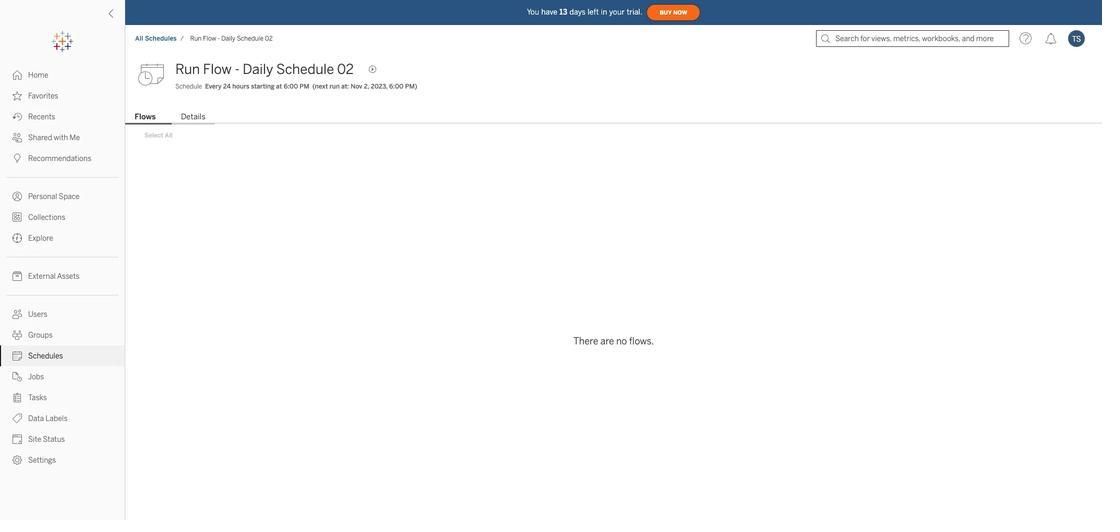 Task type: vqa. For each thing, say whether or not it's contained in the screenshot.
Now
yes



Task type: locate. For each thing, give the bounding box(es) containing it.
2 vertical spatial schedule
[[175, 83, 202, 90]]

run flow - daily schedule 02
[[190, 35, 273, 42], [175, 61, 354, 78]]

recommendations
[[28, 154, 91, 163]]

buy
[[660, 9, 672, 16]]

in
[[601, 8, 607, 16]]

personal
[[28, 193, 57, 201]]

all
[[135, 35, 143, 42], [165, 132, 173, 139]]

schedule up 'pm'
[[276, 61, 334, 78]]

home link
[[0, 65, 125, 86]]

status
[[43, 436, 65, 445]]

run
[[190, 35, 202, 42], [175, 61, 200, 78]]

schedule up hours
[[237, 35, 264, 42]]

0 vertical spatial flow
[[203, 35, 216, 42]]

1 horizontal spatial -
[[235, 61, 240, 78]]

space
[[59, 193, 80, 201]]

-
[[218, 35, 220, 42], [235, 61, 240, 78]]

flow
[[203, 35, 216, 42], [203, 61, 232, 78]]

02 up at:
[[337, 61, 354, 78]]

02 up starting
[[265, 35, 273, 42]]

1 vertical spatial -
[[235, 61, 240, 78]]

1 horizontal spatial schedules
[[145, 35, 177, 42]]

run flow - daily schedule 02 inside "main content"
[[175, 61, 354, 78]]

run down /
[[175, 61, 200, 78]]

trial.
[[627, 8, 643, 16]]

schedule image
[[138, 59, 169, 90]]

2,
[[364, 83, 369, 90]]

/
[[180, 35, 184, 42]]

external
[[28, 272, 56, 281]]

- right /
[[218, 35, 220, 42]]

tasks
[[28, 394, 47, 403]]

schedules left /
[[145, 35, 177, 42]]

6:00 left pm)
[[389, 83, 404, 90]]

run flow - daily schedule 02 up 24
[[190, 35, 273, 42]]

0 horizontal spatial 6:00
[[284, 83, 298, 90]]

1 vertical spatial daily
[[243, 61, 273, 78]]

main navigation. press the up and down arrow keys to access links. element
[[0, 65, 125, 471]]

0 horizontal spatial 02
[[265, 35, 273, 42]]

0 horizontal spatial schedule
[[175, 83, 202, 90]]

with
[[54, 134, 68, 142]]

at
[[276, 83, 282, 90]]

run flow - daily schedule 02 up starting
[[175, 61, 354, 78]]

recents link
[[0, 106, 125, 127]]

recents
[[28, 113, 55, 122]]

pm
[[300, 83, 309, 90]]

all up schedule image
[[135, 35, 143, 42]]

6:00 right at
[[284, 83, 298, 90]]

favorites
[[28, 92, 58, 101]]

1 horizontal spatial 6:00
[[389, 83, 404, 90]]

recommendations link
[[0, 148, 125, 169]]

settings
[[28, 457, 56, 466]]

shared with me link
[[0, 127, 125, 148]]

1 vertical spatial all
[[165, 132, 173, 139]]

run right /
[[190, 35, 202, 42]]

0 horizontal spatial all
[[135, 35, 143, 42]]

1 vertical spatial schedules
[[28, 352, 63, 361]]

no
[[616, 336, 627, 348]]

24
[[223, 83, 231, 90]]

schedules
[[145, 35, 177, 42], [28, 352, 63, 361]]

0 horizontal spatial daily
[[221, 35, 235, 42]]

buy now button
[[647, 4, 700, 21]]

daily right /
[[221, 35, 235, 42]]

run
[[330, 83, 340, 90]]

1 vertical spatial 02
[[337, 61, 354, 78]]

02
[[265, 35, 273, 42], [337, 61, 354, 78]]

all right select
[[165, 132, 173, 139]]

0 vertical spatial -
[[218, 35, 220, 42]]

1 vertical spatial run
[[175, 61, 200, 78]]

schedule
[[237, 35, 264, 42], [276, 61, 334, 78], [175, 83, 202, 90]]

jobs link
[[0, 367, 125, 388]]

left
[[588, 8, 599, 16]]

- up hours
[[235, 61, 240, 78]]

1 vertical spatial flow
[[203, 61, 232, 78]]

schedules inside "main navigation. press the up and down arrow keys to access links." element
[[28, 352, 63, 361]]

schedule left every
[[175, 83, 202, 90]]

1 horizontal spatial all
[[165, 132, 173, 139]]

6:00
[[284, 83, 298, 90], [389, 83, 404, 90]]

daily up starting
[[243, 61, 273, 78]]

external assets
[[28, 272, 79, 281]]

all schedules /
[[135, 35, 184, 42]]

0 vertical spatial run
[[190, 35, 202, 42]]

schedule every 24 hours starting at 6:00 pm (next run at: nov 2, 2023, 6:00 pm)
[[175, 83, 417, 90]]

2 flow from the top
[[203, 61, 232, 78]]

1 horizontal spatial 02
[[337, 61, 354, 78]]

1 horizontal spatial schedule
[[237, 35, 264, 42]]

data
[[28, 415, 44, 424]]

schedules link
[[0, 346, 125, 367]]

flow up every
[[203, 61, 232, 78]]

0 vertical spatial daily
[[221, 35, 235, 42]]

daily
[[221, 35, 235, 42], [243, 61, 273, 78]]

schedules down groups
[[28, 352, 63, 361]]

buy now
[[660, 9, 687, 16]]

data labels link
[[0, 409, 125, 430]]

flow right /
[[203, 35, 216, 42]]

0 horizontal spatial schedules
[[28, 352, 63, 361]]

1 vertical spatial run flow - daily schedule 02
[[175, 61, 354, 78]]

run flow - daily schedule 02 element
[[187, 35, 276, 42]]

(next
[[313, 83, 328, 90]]

run inside run flow - daily schedule 02 "main content"
[[175, 61, 200, 78]]

0 vertical spatial schedules
[[145, 35, 177, 42]]

1 vertical spatial schedule
[[276, 61, 334, 78]]

1 horizontal spatial daily
[[243, 61, 273, 78]]



Task type: describe. For each thing, give the bounding box(es) containing it.
select all button
[[138, 129, 179, 142]]

Search for views, metrics, workbooks, and more text field
[[816, 30, 1009, 47]]

tasks link
[[0, 388, 125, 409]]

every
[[205, 83, 222, 90]]

groups link
[[0, 325, 125, 346]]

all schedules link
[[135, 34, 177, 43]]

flows.
[[629, 336, 654, 348]]

at:
[[341, 83, 349, 90]]

flows
[[135, 112, 156, 122]]

site
[[28, 436, 41, 445]]

assets
[[57, 272, 79, 281]]

all inside button
[[165, 132, 173, 139]]

data labels
[[28, 415, 67, 424]]

- inside "main content"
[[235, 61, 240, 78]]

collections
[[28, 213, 65, 222]]

explore link
[[0, 228, 125, 249]]

jobs
[[28, 373, 44, 382]]

run flow - daily schedule 02 main content
[[125, 52, 1102, 521]]

shared
[[28, 134, 52, 142]]

2023,
[[371, 83, 388, 90]]

users link
[[0, 304, 125, 325]]

me
[[70, 134, 80, 142]]

select all
[[145, 132, 173, 139]]

details
[[181, 112, 206, 122]]

shared with me
[[28, 134, 80, 142]]

0 vertical spatial schedule
[[237, 35, 264, 42]]

favorites link
[[0, 86, 125, 106]]

pm)
[[405, 83, 417, 90]]

select
[[145, 132, 163, 139]]

groups
[[28, 331, 53, 340]]

explore
[[28, 234, 53, 243]]

hours
[[232, 83, 249, 90]]

2 horizontal spatial schedule
[[276, 61, 334, 78]]

site status link
[[0, 430, 125, 450]]

flow inside "main content"
[[203, 61, 232, 78]]

days
[[570, 8, 586, 16]]

1 flow from the top
[[203, 35, 216, 42]]

0 vertical spatial 02
[[265, 35, 273, 42]]

your
[[609, 8, 625, 16]]

there are no flows.
[[573, 336, 654, 348]]

home
[[28, 71, 48, 80]]

0 vertical spatial all
[[135, 35, 143, 42]]

sub-spaces tab list
[[125, 111, 1102, 125]]

2 6:00 from the left
[[389, 83, 404, 90]]

personal space
[[28, 193, 80, 201]]

daily inside "main content"
[[243, 61, 273, 78]]

external assets link
[[0, 266, 125, 287]]

now
[[673, 9, 687, 16]]

personal space link
[[0, 186, 125, 207]]

starting
[[251, 83, 275, 90]]

settings link
[[0, 450, 125, 471]]

1 6:00 from the left
[[284, 83, 298, 90]]

navigation panel element
[[0, 31, 125, 471]]

labels
[[46, 415, 67, 424]]

you have 13 days left in your trial.
[[527, 8, 643, 16]]

collections link
[[0, 207, 125, 228]]

0 horizontal spatial -
[[218, 35, 220, 42]]

you
[[527, 8, 539, 16]]

there
[[573, 336, 598, 348]]

site status
[[28, 436, 65, 445]]

0 vertical spatial run flow - daily schedule 02
[[190, 35, 273, 42]]

nov
[[351, 83, 362, 90]]

users
[[28, 311, 47, 319]]

are
[[601, 336, 614, 348]]

02 inside "main content"
[[337, 61, 354, 78]]

have
[[541, 8, 558, 16]]

13
[[560, 8, 568, 16]]



